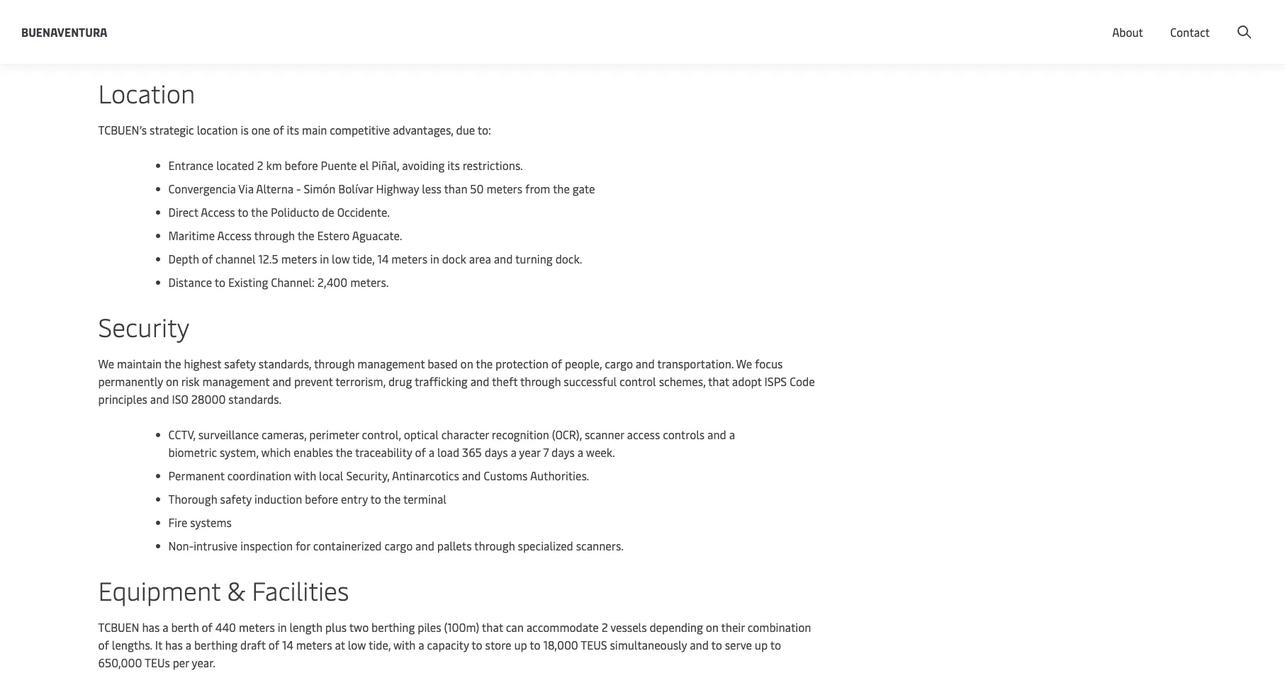 Task type: locate. For each thing, give the bounding box(es) containing it.
before down local
[[305, 491, 338, 507]]

1 horizontal spatial we
[[736, 356, 752, 371]]

their
[[721, 620, 745, 635]]

fire systems
[[168, 515, 232, 530]]

with up the thorough safety induction before entry to the terminal
[[294, 468, 316, 483]]

1 vertical spatial with
[[393, 637, 416, 653]]

to down combination
[[770, 637, 781, 653]]

1 vertical spatial management
[[202, 374, 270, 389]]

standards.
[[229, 391, 282, 407]]

1 horizontal spatial that
[[708, 374, 729, 389]]

0 vertical spatial low
[[332, 251, 350, 267]]

0 horizontal spatial up
[[514, 637, 527, 653]]

we up adopt
[[736, 356, 752, 371]]

0 vertical spatial 14
[[377, 251, 389, 267]]

in left dock
[[430, 251, 439, 267]]

through up prevent
[[314, 356, 355, 371]]

load
[[437, 444, 460, 460]]

surveillance
[[198, 427, 259, 442]]

less
[[422, 181, 442, 196]]

0 vertical spatial that
[[708, 374, 729, 389]]

1 vertical spatial low
[[348, 637, 366, 653]]

de
[[322, 204, 334, 220]]

2 we from the left
[[736, 356, 752, 371]]

and inside tcbuen has a berth of 440 meters in length plus two berthing piles (100m) that can accommodate 2 vessels depending on their combination of lengths. it has a berthing draft of 14 meters at low tide, with a capacity to store up to 18,000 teus simultaneously and to serve up to 650,000 teus per year.
[[690, 637, 709, 653]]

successful
[[564, 374, 617, 389]]

and inside cctv, surveillance cameras, perimeter control, optical character recognition (ocr), scanner access controls and a biometric system, which enables the traceability of a load 365 days a year 7 days a week.
[[708, 427, 726, 442]]

and right area on the left top of the page
[[494, 251, 513, 267]]

14 down aguacate.
[[377, 251, 389, 267]]

the down perimeter
[[336, 444, 353, 460]]

in left length
[[278, 620, 287, 635]]

code
[[790, 374, 815, 389]]

1 horizontal spatial 2
[[602, 620, 608, 635]]

0 horizontal spatial berthing
[[194, 637, 238, 653]]

convergencia
[[168, 181, 236, 196]]

up down the can
[[514, 637, 527, 653]]

management up standards.
[[202, 374, 270, 389]]

1 vertical spatial safety
[[220, 491, 252, 507]]

on left the their
[[706, 620, 719, 635]]

protection
[[496, 356, 549, 371]]

2 days from the left
[[552, 444, 575, 460]]

of down optical
[[415, 444, 426, 460]]

days right 7 on the bottom left of the page
[[552, 444, 575, 460]]

the down poliducto
[[298, 228, 315, 243]]

0 horizontal spatial that
[[482, 620, 503, 635]]

login / create account
[[1144, 13, 1258, 29]]

thorough
[[168, 491, 217, 507]]

to left the 18,000
[[530, 637, 541, 653]]

2
[[257, 157, 263, 173], [602, 620, 608, 635]]

berthing right two
[[372, 620, 415, 635]]

focus
[[755, 356, 783, 371]]

days right 365
[[485, 444, 508, 460]]

management
[[358, 356, 425, 371], [202, 374, 270, 389]]

local
[[319, 468, 343, 483]]

berthing
[[372, 620, 415, 635], [194, 637, 238, 653]]

alterna
[[256, 181, 294, 196]]

2 up teus
[[602, 620, 608, 635]]

its
[[287, 122, 299, 138], [447, 157, 460, 173]]

perimeter
[[309, 427, 359, 442]]

1 we from the left
[[98, 356, 114, 371]]

0 horizontal spatial days
[[485, 444, 508, 460]]

2 horizontal spatial on
[[706, 620, 719, 635]]

and down 365
[[462, 468, 481, 483]]

that left adopt
[[708, 374, 729, 389]]

0 horizontal spatial we
[[98, 356, 114, 371]]

meters down length
[[296, 637, 332, 653]]

terminal
[[403, 491, 447, 507]]

1 horizontal spatial berthing
[[372, 620, 415, 635]]

0 vertical spatial cargo
[[605, 356, 633, 371]]

risk
[[181, 374, 200, 389]]

0 horizontal spatial has
[[142, 620, 160, 635]]

cctv, surveillance cameras, perimeter control, optical character recognition (ocr), scanner access controls and a biometric system, which enables the traceability of a load 365 days a year 7 days a week.
[[168, 427, 735, 460]]

per
[[173, 655, 189, 671]]

a down "berth"
[[186, 637, 191, 653]]

year
[[519, 444, 541, 460]]

0 vertical spatial has
[[142, 620, 160, 635]]

1 vertical spatial berthing
[[194, 637, 238, 653]]

access for direct
[[201, 204, 235, 220]]

tcbuen's
[[98, 122, 147, 138]]

with left capacity
[[393, 637, 416, 653]]

cargo
[[605, 356, 633, 371], [385, 538, 413, 554]]

equipment & facilities
[[98, 573, 356, 608]]

1 vertical spatial 2
[[602, 620, 608, 635]]

can
[[506, 620, 524, 635]]

1 horizontal spatial in
[[320, 251, 329, 267]]

cargo up control
[[605, 356, 633, 371]]

0 vertical spatial its
[[287, 122, 299, 138]]

combination
[[748, 620, 811, 635]]

maintain
[[117, 356, 162, 371]]

contact button
[[1170, 0, 1210, 64]]

14 down length
[[282, 637, 293, 653]]

we up the permanently
[[98, 356, 114, 371]]

to down channel
[[215, 274, 225, 290]]

0 vertical spatial safety
[[224, 356, 256, 371]]

low down estero
[[332, 251, 350, 267]]

of inside cctv, surveillance cameras, perimeter control, optical character recognition (ocr), scanner access controls and a biometric system, which enables the traceability of a load 365 days a year 7 days a week.
[[415, 444, 426, 460]]

its left main
[[287, 122, 299, 138]]

trafficking
[[415, 374, 468, 389]]

1 vertical spatial 14
[[282, 637, 293, 653]]

controls
[[663, 427, 705, 442]]

channel
[[216, 251, 256, 267]]

competitive
[[330, 122, 390, 138]]

0 horizontal spatial on
[[166, 374, 179, 389]]

safety down coordination
[[220, 491, 252, 507]]

access down convergencia at left
[[201, 204, 235, 220]]

0 vertical spatial with
[[294, 468, 316, 483]]

1 vertical spatial before
[[305, 491, 338, 507]]

through down direct access to the poliducto de occidente.
[[254, 228, 295, 243]]

and up control
[[636, 356, 655, 371]]

1 vertical spatial that
[[482, 620, 503, 635]]

meters
[[487, 181, 523, 196], [281, 251, 317, 267], [392, 251, 427, 267], [239, 620, 275, 635], [296, 637, 332, 653]]

(100m)
[[444, 620, 479, 635]]

0 horizontal spatial in
[[278, 620, 287, 635]]

adopt
[[732, 374, 762, 389]]

1 horizontal spatial on
[[460, 356, 473, 371]]

the
[[553, 181, 570, 196], [251, 204, 268, 220], [298, 228, 315, 243], [164, 356, 181, 371], [476, 356, 493, 371], [336, 444, 353, 460], [384, 491, 401, 507]]

teus
[[581, 637, 607, 653]]

facilities
[[252, 573, 349, 608]]

365
[[462, 444, 482, 460]]

and left pallets
[[415, 538, 434, 554]]

0 vertical spatial tide,
[[353, 251, 375, 267]]

access for maritime
[[217, 228, 252, 243]]

safety right highest
[[224, 356, 256, 371]]

has up it
[[142, 620, 160, 635]]

a left "berth"
[[163, 620, 168, 635]]

up right serve
[[755, 637, 768, 653]]

1 vertical spatial tide,
[[369, 637, 391, 653]]

before
[[285, 157, 318, 173], [305, 491, 338, 507]]

1 horizontal spatial with
[[393, 637, 416, 653]]

access up channel
[[217, 228, 252, 243]]

which
[[261, 444, 291, 460]]

and down depending
[[690, 637, 709, 653]]

tcbuen has a berth of 440 meters in length plus two berthing piles (100m) that can accommodate 2 vessels depending on their combination of lengths. it has a berthing draft of 14 meters at low tide, with a capacity to store up to 18,000 teus simultaneously and to serve up to 650,000 teus per year.
[[98, 620, 811, 671]]

of inside we maintain the highest safety standards, through management based on the protection of people, cargo and transportation. we focus permanently on risk management and prevent terrorism, drug trafficking and theft through successful control schemes, that adopt isps code principles and iso 28000 standards.
[[551, 356, 562, 371]]

0 vertical spatial before
[[285, 157, 318, 173]]

strategic
[[150, 122, 194, 138]]

through right pallets
[[474, 538, 515, 554]]

maritime access through the estero aguacate.
[[168, 228, 405, 243]]

meters.
[[350, 274, 388, 290]]

1 vertical spatial its
[[447, 157, 460, 173]]

1 vertical spatial on
[[166, 374, 179, 389]]

the down the via
[[251, 204, 268, 220]]

1 vertical spatial access
[[217, 228, 252, 243]]

two
[[349, 620, 369, 635]]

to right entry
[[370, 491, 381, 507]]

on
[[460, 356, 473, 371], [166, 374, 179, 389], [706, 620, 719, 635]]

access
[[201, 204, 235, 220], [217, 228, 252, 243]]

due
[[456, 122, 475, 138]]

1 vertical spatial has
[[165, 637, 183, 653]]

0 vertical spatial on
[[460, 356, 473, 371]]

0 vertical spatial 2
[[257, 157, 263, 173]]

has right it
[[165, 637, 183, 653]]

0 vertical spatial berthing
[[372, 620, 415, 635]]

cargo right containerized
[[385, 538, 413, 554]]

before up the -
[[285, 157, 318, 173]]

at
[[335, 637, 345, 653]]

0 horizontal spatial cargo
[[385, 538, 413, 554]]

area
[[469, 251, 491, 267]]

low right at at bottom left
[[348, 637, 366, 653]]

of left 440
[[202, 620, 213, 635]]

0 vertical spatial management
[[358, 356, 425, 371]]

location
[[98, 75, 195, 110]]

-
[[296, 181, 301, 196]]

prevent
[[294, 374, 333, 389]]

and left iso
[[150, 391, 169, 407]]

piles
[[418, 620, 441, 635]]

location
[[197, 122, 238, 138]]

schemes,
[[659, 374, 706, 389]]

through down protection
[[520, 374, 561, 389]]

1 horizontal spatial up
[[755, 637, 768, 653]]

tide, up meters.
[[353, 251, 375, 267]]

2 vertical spatial on
[[706, 620, 719, 635]]

0 horizontal spatial management
[[202, 374, 270, 389]]

1 horizontal spatial its
[[447, 157, 460, 173]]

1 horizontal spatial days
[[552, 444, 575, 460]]

of left people,
[[551, 356, 562, 371]]

0 vertical spatial access
[[201, 204, 235, 220]]

tide, down two
[[369, 637, 391, 653]]

a left week.
[[578, 444, 584, 460]]

0 horizontal spatial with
[[294, 468, 316, 483]]

1 horizontal spatial cargo
[[605, 356, 633, 371]]

on right 'based'
[[460, 356, 473, 371]]

management up drug
[[358, 356, 425, 371]]

meters up channel:
[[281, 251, 317, 267]]

cctv,
[[168, 427, 196, 442]]

of right the draft
[[268, 637, 279, 653]]

in up 2,400
[[320, 251, 329, 267]]

than
[[444, 181, 467, 196]]

security,
[[346, 468, 390, 483]]

2 left km
[[257, 157, 263, 173]]

its up than
[[447, 157, 460, 173]]

berthing down 440
[[194, 637, 238, 653]]

control
[[620, 374, 656, 389]]

14 inside tcbuen has a berth of 440 meters in length plus two berthing piles (100m) that can accommodate 2 vessels depending on their combination of lengths. it has a berthing draft of 14 meters at low tide, with a capacity to store up to 18,000 teus simultaneously and to serve up to 650,000 teus per year.
[[282, 637, 293, 653]]

and right controls
[[708, 427, 726, 442]]

on inside tcbuen has a berth of 440 meters in length plus two berthing piles (100m) that can accommodate 2 vessels depending on their combination of lengths. it has a berthing draft of 14 meters at low tide, with a capacity to store up to 18,000 teus simultaneously and to serve up to 650,000 teus per year.
[[706, 620, 719, 635]]

about
[[1112, 24, 1143, 40]]

customs
[[484, 468, 528, 483]]

permanently
[[98, 374, 163, 389]]

that up "store"
[[482, 620, 503, 635]]

depth
[[168, 251, 199, 267]]

on left risk
[[166, 374, 179, 389]]

0 horizontal spatial 14
[[282, 637, 293, 653]]

through
[[254, 228, 295, 243], [314, 356, 355, 371], [520, 374, 561, 389], [474, 538, 515, 554]]



Task type: vqa. For each thing, say whether or not it's contained in the screenshot.
Estero
yes



Task type: describe. For each thing, give the bounding box(es) containing it.
1 vertical spatial cargo
[[385, 538, 413, 554]]

iso
[[172, 391, 188, 407]]

tide, inside tcbuen has a berth of 440 meters in length plus two berthing piles (100m) that can accommodate 2 vessels depending on their combination of lengths. it has a berthing draft of 14 meters at low tide, with a capacity to store up to 18,000 teus simultaneously and to serve up to 650,000 teus per year.
[[369, 637, 391, 653]]

coordination
[[227, 468, 291, 483]]

it
[[155, 637, 162, 653]]

of down tcbuen on the left
[[98, 637, 109, 653]]

highest
[[184, 356, 221, 371]]

simultaneously
[[610, 637, 687, 653]]

puente
[[321, 157, 357, 173]]

login
[[1144, 13, 1171, 29]]

on for a
[[706, 620, 719, 635]]

and down standards,
[[272, 374, 291, 389]]

distance
[[168, 274, 212, 290]]

year.
[[192, 655, 215, 671]]

that inside tcbuen has a berth of 440 meters in length plus two berthing piles (100m) that can accommodate 2 vessels depending on their combination of lengths. it has a berthing draft of 14 meters at low tide, with a capacity to store up to 18,000 teus simultaneously and to serve up to 650,000 teus per year.
[[482, 620, 503, 635]]

highway
[[376, 181, 419, 196]]

a left the load
[[429, 444, 435, 460]]

a down piles
[[418, 637, 424, 653]]

meters down aguacate.
[[392, 251, 427, 267]]

piñal,
[[372, 157, 399, 173]]

the inside cctv, surveillance cameras, perimeter control, optical character recognition (ocr), scanner access controls and a biometric system, which enables the traceability of a load 365 days a year 7 days a week.
[[336, 444, 353, 460]]

system,
[[220, 444, 259, 460]]

50
[[470, 181, 484, 196]]

the up theft
[[476, 356, 493, 371]]

of right depth
[[202, 251, 213, 267]]

distance to existing channel: 2,400 meters.
[[168, 274, 391, 290]]

/
[[1174, 13, 1179, 29]]

safety inside we maintain the highest safety standards, through management based on the protection of people, cargo and transportation. we focus permanently on risk management and prevent terrorism, drug trafficking and theft through successful control schemes, that adopt isps code principles and iso 28000 standards.
[[224, 356, 256, 371]]

people,
[[565, 356, 602, 371]]

1 horizontal spatial has
[[165, 637, 183, 653]]

the left highest
[[164, 356, 181, 371]]

draft
[[240, 637, 266, 653]]

transportation.
[[657, 356, 734, 371]]

turning
[[515, 251, 553, 267]]

tcbuen
[[98, 620, 139, 635]]

login / create account link
[[1118, 0, 1258, 42]]

week.
[[586, 444, 615, 460]]

to left "store"
[[472, 637, 483, 653]]

standards,
[[259, 356, 311, 371]]

440
[[215, 620, 236, 635]]

1 up from the left
[[514, 637, 527, 653]]

is
[[241, 122, 249, 138]]

that inside we maintain the highest safety standards, through management based on the protection of people, cargo and transportation. we focus permanently on risk management and prevent terrorism, drug trafficking and theft through successful control schemes, that adopt isps code principles and iso 28000 standards.
[[708, 374, 729, 389]]

depth of channel 12.5 meters in low tide, 14 meters in dock area and turning dock.
[[168, 251, 585, 267]]

of right one
[[273, 122, 284, 138]]

on for trafficking
[[166, 374, 179, 389]]

non-
[[168, 538, 194, 554]]

recognition
[[492, 427, 549, 442]]

tcbuen's strategic location is one of its main competitive advantages, due to:
[[98, 122, 494, 138]]

2 horizontal spatial in
[[430, 251, 439, 267]]

about button
[[1112, 0, 1143, 64]]

direct access to the poliducto de occidente.
[[168, 204, 392, 220]]

vessels
[[611, 620, 647, 635]]

one
[[251, 122, 270, 138]]

via
[[238, 181, 254, 196]]

0 horizontal spatial 2
[[257, 157, 263, 173]]

non-intrusive inspection for containerized cargo and pallets through specialized scanners.
[[168, 538, 626, 554]]

bolívar
[[338, 181, 373, 196]]

and left theft
[[470, 374, 489, 389]]

authorities.
[[530, 468, 589, 483]]

create
[[1181, 13, 1214, 29]]

entrance
[[168, 157, 214, 173]]

28000
[[191, 391, 226, 407]]

low inside tcbuen has a berth of 440 meters in length plus two berthing piles (100m) that can accommodate 2 vessels depending on their combination of lengths. it has a berthing draft of 14 meters at low tide, with a capacity to store up to 18,000 teus simultaneously and to serve up to 650,000 teus per year.
[[348, 637, 366, 653]]

el
[[360, 157, 369, 173]]

containerized
[[313, 538, 382, 554]]

drug
[[388, 374, 412, 389]]

the down the permanent coordination with local security, antinarcotics and customs authorities.
[[384, 491, 401, 507]]

restrictions.
[[463, 157, 523, 173]]

account
[[1217, 13, 1258, 29]]

to down the via
[[238, 204, 249, 220]]

occidente.
[[337, 204, 390, 220]]

dock.
[[556, 251, 582, 267]]

fire
[[168, 515, 187, 530]]

gate
[[573, 181, 595, 196]]

control,
[[362, 427, 401, 442]]

thorough safety induction before entry to the terminal
[[168, 491, 447, 507]]

the left the gate
[[553, 181, 570, 196]]

2,400
[[317, 274, 348, 290]]

for
[[296, 538, 310, 554]]

2 up from the left
[[755, 637, 768, 653]]

a right controls
[[729, 427, 735, 442]]

meters up the draft
[[239, 620, 275, 635]]

length
[[290, 620, 323, 635]]

berth
[[171, 620, 199, 635]]

cargo inside we maintain the highest safety standards, through management based on the protection of people, cargo and transportation. we focus permanently on risk management and prevent terrorism, drug trafficking and theft through successful control schemes, that adopt isps code principles and iso 28000 standards.
[[605, 356, 633, 371]]

systems
[[190, 515, 232, 530]]

7
[[543, 444, 549, 460]]

buenaventura
[[21, 24, 108, 39]]

in inside tcbuen has a berth of 440 meters in length plus two berthing piles (100m) that can accommodate 2 vessels depending on their combination of lengths. it has a berthing draft of 14 meters at low tide, with a capacity to store up to 18,000 teus simultaneously and to serve up to 650,000 teus per year.
[[278, 620, 287, 635]]

maritime
[[168, 228, 215, 243]]

inspection
[[240, 538, 293, 554]]

cameras,
[[262, 427, 307, 442]]

with inside tcbuen has a berth of 440 meters in length plus two berthing piles (100m) that can accommodate 2 vessels depending on their combination of lengths. it has a berthing draft of 14 meters at low tide, with a capacity to store up to 18,000 teus simultaneously and to serve up to 650,000 teus per year.
[[393, 637, 416, 653]]

18,000
[[543, 637, 578, 653]]

direct
[[168, 204, 198, 220]]

simón
[[304, 181, 336, 196]]

1 days from the left
[[485, 444, 508, 460]]

convergencia via alterna - simón bolívar highway less than 50 meters from the gate
[[168, 181, 595, 196]]

to left serve
[[711, 637, 722, 653]]

buenaventura link
[[21, 23, 108, 41]]

2 inside tcbuen has a berth of 440 meters in length plus two berthing piles (100m) that can accommodate 2 vessels depending on their combination of lengths. it has a berthing draft of 14 meters at low tide, with a capacity to store up to 18,000 teus simultaneously and to serve up to 650,000 teus per year.
[[602, 620, 608, 635]]

to:
[[478, 122, 491, 138]]

1 horizontal spatial 14
[[377, 251, 389, 267]]

biometric
[[168, 444, 217, 460]]

entry
[[341, 491, 368, 507]]

meters down restrictions.
[[487, 181, 523, 196]]

teus
[[145, 655, 170, 671]]

isps
[[765, 374, 787, 389]]

existing
[[228, 274, 268, 290]]

1 horizontal spatial management
[[358, 356, 425, 371]]

security
[[98, 309, 189, 344]]

traceability
[[355, 444, 412, 460]]

optical
[[404, 427, 439, 442]]

a left year
[[511, 444, 517, 460]]

650,000
[[98, 655, 142, 671]]

0 horizontal spatial its
[[287, 122, 299, 138]]

theft
[[492, 374, 518, 389]]

depending
[[650, 620, 703, 635]]



